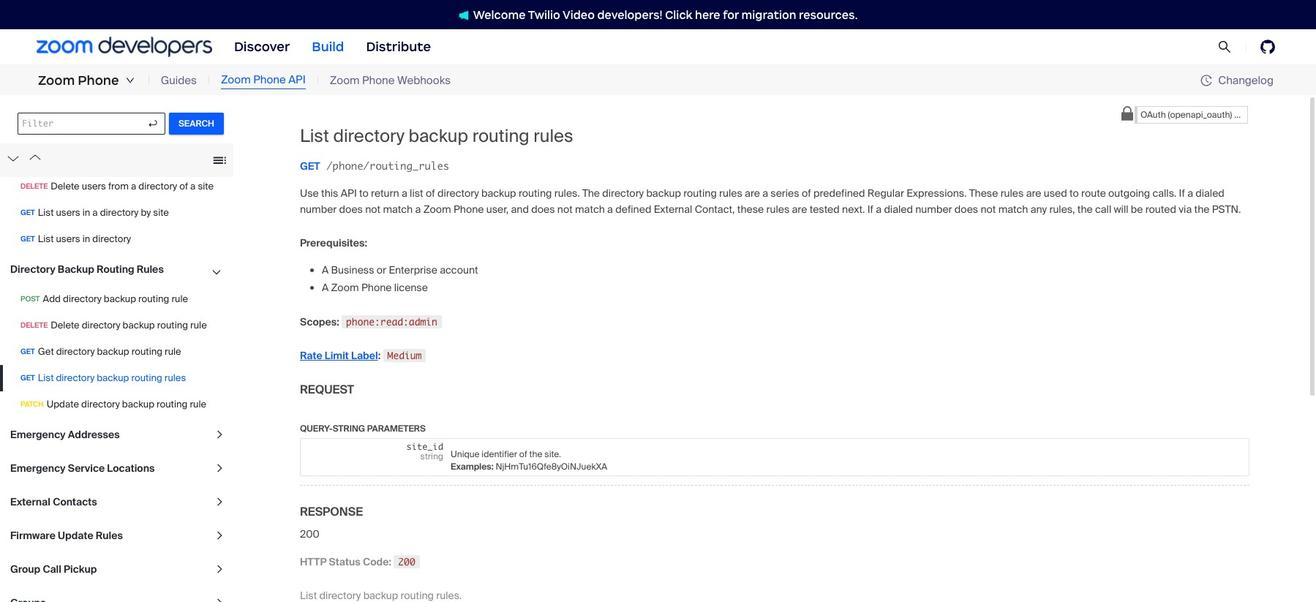 Task type: locate. For each thing, give the bounding box(es) containing it.
2 horizontal spatial phone
[[362, 73, 395, 88]]

200 right code:
[[398, 556, 416, 568]]

response
[[300, 504, 363, 520]]

zoom phone webhooks
[[330, 73, 451, 88]]

0 horizontal spatial phone
[[78, 72, 119, 89]]

zoom inside the zoom phone webhooks link
[[330, 73, 360, 88]]

1 phone from the left
[[78, 72, 119, 89]]

history image
[[1202, 75, 1213, 86]]

history image
[[1202, 75, 1219, 86]]

phone for zoom phone webhooks
[[362, 73, 395, 88]]

200
[[300, 528, 320, 541], [398, 556, 416, 568]]

0 horizontal spatial 200
[[300, 528, 320, 541]]

1 horizontal spatial zoom
[[221, 73, 251, 87]]

1 vertical spatial 200
[[398, 556, 416, 568]]

zoom for zoom phone api
[[221, 73, 251, 87]]

developers!
[[598, 8, 663, 22]]

list
[[300, 589, 317, 602]]

twilio
[[528, 8, 561, 22]]

notification image
[[459, 10, 473, 20], [459, 10, 469, 20]]

guides
[[161, 73, 197, 88]]

0 horizontal spatial zoom
[[38, 72, 75, 89]]

1 horizontal spatial phone
[[253, 73, 286, 87]]

phone left webhooks
[[362, 73, 395, 88]]

code:
[[363, 555, 392, 569]]

phone
[[78, 72, 119, 89], [253, 73, 286, 87], [362, 73, 395, 88]]

phone left api
[[253, 73, 286, 87]]

zoom phone api link
[[221, 72, 306, 89]]

zoom
[[38, 72, 75, 89], [221, 73, 251, 87], [330, 73, 360, 88]]

zoom inside 'zoom phone api' link
[[221, 73, 251, 87]]

webhooks
[[398, 73, 451, 88]]

phone left "down" image
[[78, 72, 119, 89]]

routing
[[401, 589, 434, 602]]

200 up "http"
[[300, 528, 320, 541]]

down image
[[126, 76, 135, 85]]

changelog
[[1219, 73, 1275, 87]]

3 phone from the left
[[362, 73, 395, 88]]

for
[[723, 8, 739, 22]]

github image
[[1261, 40, 1276, 54]]

zoom for zoom phone
[[38, 72, 75, 89]]

resources.
[[799, 8, 858, 22]]

2 horizontal spatial zoom
[[330, 73, 360, 88]]

1 horizontal spatial 200
[[398, 556, 416, 568]]

welcome
[[473, 8, 526, 22]]

3 zoom from the left
[[330, 73, 360, 88]]

2 phone from the left
[[253, 73, 286, 87]]

video
[[563, 8, 595, 22]]

1 zoom from the left
[[38, 72, 75, 89]]

2 zoom from the left
[[221, 73, 251, 87]]

zoom developer logo image
[[37, 37, 212, 57]]

search image
[[1219, 40, 1232, 54], [1219, 40, 1232, 54]]



Task type: describe. For each thing, give the bounding box(es) containing it.
rules.
[[436, 589, 462, 602]]

directory
[[320, 589, 361, 602]]

welcome twilio video developers! click here for migration resources.
[[473, 8, 858, 22]]

zoom phone
[[38, 72, 119, 89]]

zoom phone api
[[221, 73, 306, 87]]

guides link
[[161, 72, 197, 89]]

http
[[300, 555, 327, 569]]

query-string parameters
[[300, 423, 426, 435]]

phone for zoom phone
[[78, 72, 119, 89]]

click
[[666, 8, 693, 22]]

http status code: 200
[[300, 555, 416, 569]]

status
[[329, 555, 361, 569]]

api
[[289, 73, 306, 87]]

request
[[300, 382, 354, 397]]

github image
[[1261, 40, 1276, 54]]

zoom for zoom phone webhooks
[[330, 73, 360, 88]]

changelog link
[[1202, 73, 1275, 87]]

phone for zoom phone api
[[253, 73, 286, 87]]

welcome twilio video developers! click here for migration resources. link
[[444, 7, 873, 22]]

list directory backup routing rules.
[[300, 589, 462, 602]]

string
[[333, 423, 365, 435]]

parameters
[[367, 423, 426, 435]]

zoom phone webhooks link
[[330, 72, 451, 89]]

migration
[[742, 8, 797, 22]]

backup
[[364, 589, 398, 602]]

query-
[[300, 423, 333, 435]]

0 vertical spatial 200
[[300, 528, 320, 541]]

200 inside http status code: 200
[[398, 556, 416, 568]]

here
[[696, 8, 721, 22]]



Task type: vqa. For each thing, say whether or not it's contained in the screenshot.
in to the left
no



